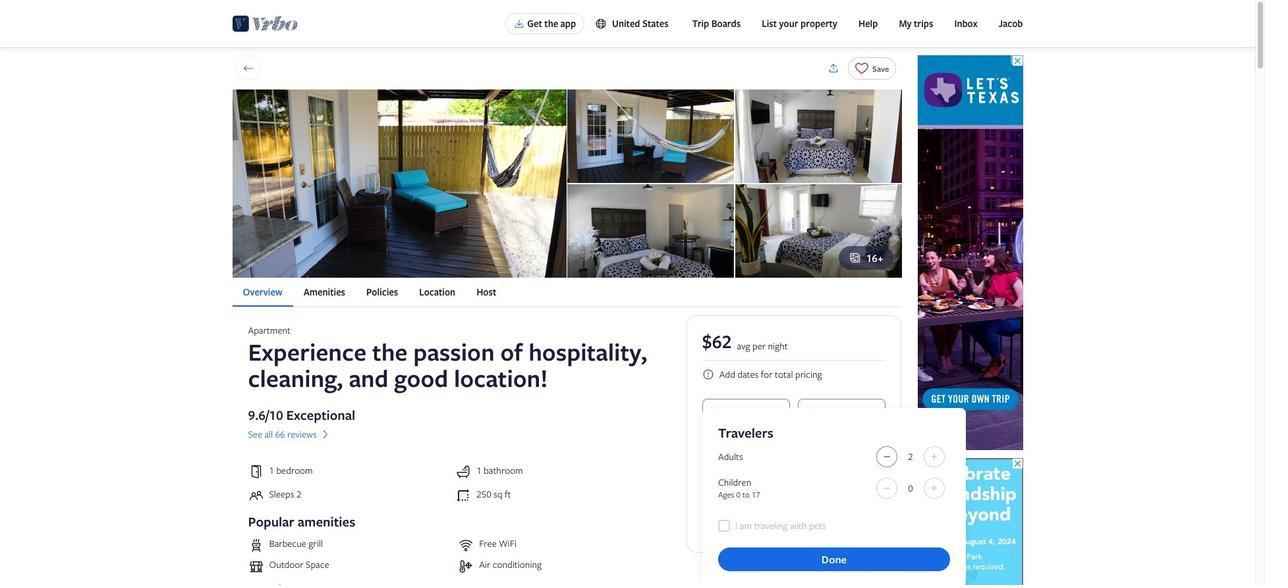 Task type: describe. For each thing, give the bounding box(es) containing it.
download the app button image
[[514, 18, 525, 29]]

share image
[[828, 63, 840, 74]]

terrace/patio image
[[568, 90, 734, 183]]

1 vertical spatial medium image
[[276, 583, 287, 586]]

see all properties image
[[242, 63, 254, 74]]

children - image
[[879, 484, 895, 494]]

vrbo logo image
[[232, 13, 298, 34]]

adults - image
[[879, 452, 895, 463]]



Task type: vqa. For each thing, say whether or not it's contained in the screenshot.
Suggestions
no



Task type: locate. For each thing, give the bounding box(es) containing it.
0 horizontal spatial small image
[[595, 18, 607, 30]]

show all 16 images image
[[849, 252, 861, 264]]

medium image
[[319, 429, 331, 441], [276, 583, 287, 586]]

0 vertical spatial small image
[[595, 18, 607, 30]]

property grounds image
[[232, 90, 566, 278]]

1 horizontal spatial medium image
[[319, 429, 331, 441]]

1 vertical spatial small image
[[702, 369, 714, 381]]

adults + image
[[926, 452, 942, 463]]

small image
[[595, 18, 607, 30], [702, 369, 714, 381]]

0 vertical spatial medium image
[[319, 429, 331, 441]]

room image
[[735, 90, 902, 183], [568, 185, 734, 278], [735, 185, 902, 278]]

list item
[[248, 538, 453, 554], [458, 538, 663, 554], [248, 560, 453, 575], [458, 560, 663, 575]]

list
[[232, 278, 902, 307]]

0 horizontal spatial medium image
[[276, 583, 287, 586]]

1 horizontal spatial small image
[[702, 369, 714, 381]]

children + image
[[926, 484, 942, 494]]



